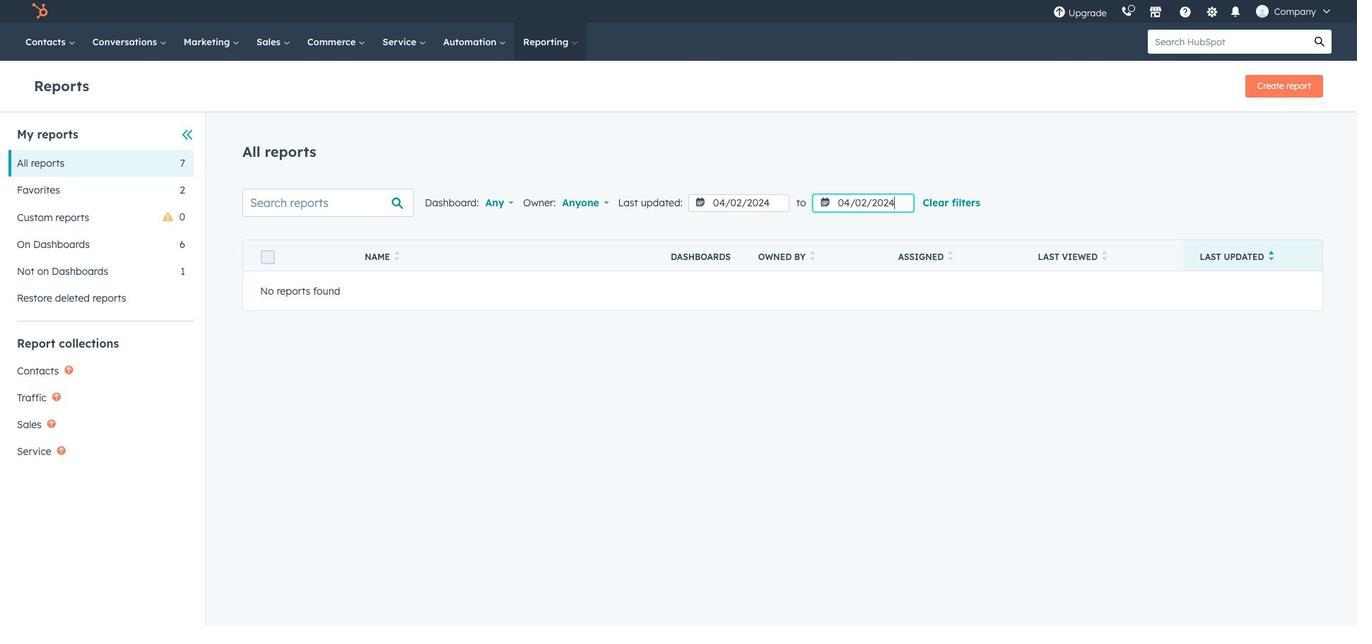 Task type: vqa. For each thing, say whether or not it's contained in the screenshot.
third PRESS TO SORT. element from the left's Press to sort. icon
yes



Task type: describe. For each thing, give the bounding box(es) containing it.
Search reports search field
[[243, 189, 414, 217]]

4 press to sort. element from the left
[[1102, 251, 1108, 263]]

2 press to sort. image from the left
[[810, 251, 815, 261]]

jacob simon image
[[1256, 5, 1269, 18]]

1 press to sort. image from the left
[[948, 251, 954, 261]]

report filters element
[[8, 127, 194, 312]]

1 press to sort. element from the left
[[394, 251, 400, 263]]

1 press to sort. image from the left
[[394, 251, 400, 261]]

2 press to sort. element from the left
[[810, 251, 815, 263]]

marketplaces image
[[1150, 6, 1162, 19]]

2 press to sort. image from the left
[[1102, 251, 1108, 261]]



Task type: locate. For each thing, give the bounding box(es) containing it.
ascending sort. press to sort descending. element
[[1269, 251, 1274, 263]]

ascending sort. press to sort descending. image
[[1269, 251, 1274, 261]]

press to sort. image
[[948, 251, 954, 261], [1102, 251, 1108, 261]]

1 horizontal spatial press to sort. image
[[810, 251, 815, 261]]

menu
[[1046, 0, 1341, 23]]

1 horizontal spatial mm/dd/yyyy text field
[[813, 194, 915, 212]]

press to sort. image
[[394, 251, 400, 261], [810, 251, 815, 261]]

press to sort. element
[[394, 251, 400, 263], [810, 251, 815, 263], [948, 251, 954, 263], [1102, 251, 1108, 263]]

0 horizontal spatial mm/dd/yyyy text field
[[689, 194, 790, 212]]

banner
[[34, 71, 1324, 98]]

3 press to sort. element from the left
[[948, 251, 954, 263]]

MM/DD/YYYY text field
[[689, 194, 790, 212], [813, 194, 915, 212]]

1 horizontal spatial press to sort. image
[[1102, 251, 1108, 261]]

2 mm/dd/yyyy text field from the left
[[813, 194, 915, 212]]

1 mm/dd/yyyy text field from the left
[[689, 194, 790, 212]]

0 horizontal spatial press to sort. image
[[948, 251, 954, 261]]

report collections element
[[8, 336, 194, 465]]

0 horizontal spatial press to sort. image
[[394, 251, 400, 261]]

Search HubSpot search field
[[1148, 30, 1308, 54]]



